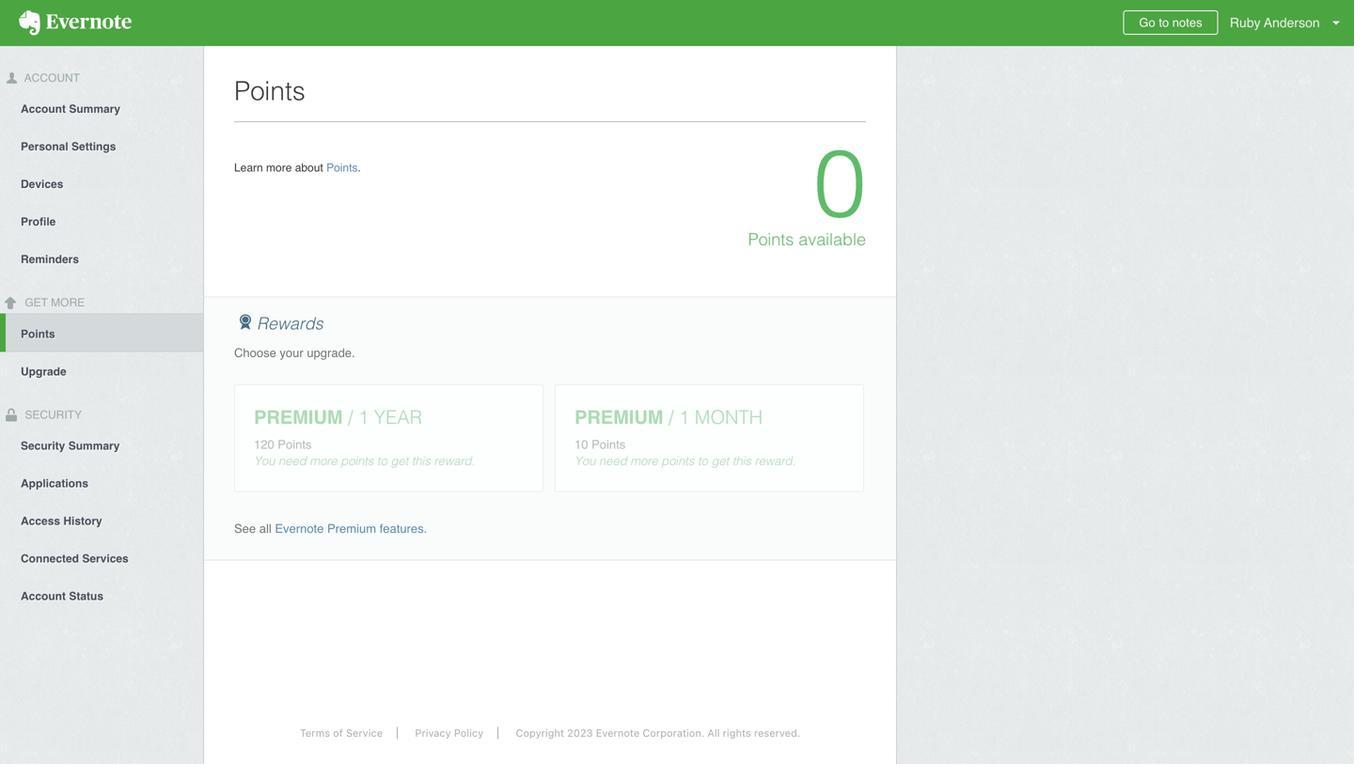 Task type: describe. For each thing, give the bounding box(es) containing it.
evernote for corporation.
[[596, 728, 640, 740]]

learn
[[234, 161, 263, 175]]

all
[[259, 522, 272, 536]]

reward. for / 1 year
[[434, 454, 475, 468]]

2023
[[567, 728, 593, 740]]

points for / 1 year
[[341, 454, 374, 468]]

upgrade link
[[0, 352, 203, 390]]

policy
[[454, 728, 484, 740]]

profile
[[21, 215, 56, 228]]

more
[[51, 296, 85, 309]]

access
[[21, 515, 60, 528]]

reserved.
[[755, 728, 801, 740]]

premium / 1 year 120 points you need more points to get this reward.
[[254, 407, 475, 468]]

security summary
[[21, 440, 120, 453]]

privacy
[[415, 728, 451, 740]]

reward. for / 1 month
[[755, 454, 796, 468]]

security summary link
[[0, 427, 203, 464]]

security for security summary
[[21, 440, 65, 453]]

choose
[[234, 346, 276, 360]]

devices link
[[0, 164, 203, 202]]

go to notes
[[1140, 16, 1203, 30]]

history
[[63, 515, 102, 528]]

features.
[[380, 522, 427, 536]]

terms
[[300, 728, 330, 740]]

connected
[[21, 553, 79, 566]]

personal
[[21, 140, 68, 153]]

summary for security summary
[[68, 440, 120, 453]]

anderson
[[1265, 15, 1321, 30]]

need for / 1 month
[[599, 454, 627, 468]]

points inside 'premium / 1 year 120 points you need more points to get this reward.'
[[278, 438, 312, 452]]

1 horizontal spatial points link
[[327, 161, 358, 175]]

personal settings
[[21, 140, 116, 153]]

connected services
[[21, 553, 129, 566]]

connected services link
[[0, 539, 203, 577]]

premium for / 1 year
[[254, 407, 343, 428]]

points down 'get'
[[21, 328, 55, 341]]

account for account status
[[21, 590, 66, 603]]

service
[[346, 728, 383, 740]]

need for / 1 year
[[279, 454, 306, 468]]

evernote for premium
[[275, 522, 324, 536]]

account summary link
[[0, 89, 203, 127]]

reminders link
[[0, 240, 203, 277]]

to inside go to notes link
[[1159, 16, 1170, 30]]

available
[[799, 230, 867, 249]]

choose your upgrade.
[[234, 346, 355, 360]]

terms of service
[[300, 728, 383, 740]]

personal settings link
[[0, 127, 203, 164]]

premium
[[327, 522, 376, 536]]

get for year
[[391, 454, 409, 468]]

to for / 1 month
[[698, 454, 708, 468]]

this for month
[[733, 454, 752, 468]]

premium for / 1 month
[[575, 407, 664, 428]]

applications
[[21, 477, 88, 491]]

points for / 1 month
[[662, 454, 695, 468]]

see
[[234, 522, 256, 536]]

this for year
[[412, 454, 431, 468]]

/ for / 1 year
[[348, 407, 353, 428]]

notes
[[1173, 16, 1203, 30]]

10
[[575, 438, 588, 452]]

120
[[254, 438, 274, 452]]

you for / 1 month
[[575, 454, 596, 468]]

evernote link
[[0, 0, 151, 46]]



Task type: locate. For each thing, give the bounding box(es) containing it.
evernote premium features. link
[[275, 522, 427, 536]]

1 vertical spatial security
[[21, 440, 65, 453]]

you
[[254, 454, 275, 468], [575, 454, 596, 468]]

evernote right all
[[275, 522, 324, 536]]

this inside 'premium / 1 year 120 points you need more points to get this reward.'
[[412, 454, 431, 468]]

month
[[695, 407, 763, 428]]

points right 10
[[592, 438, 626, 452]]

points link right about
[[327, 161, 358, 175]]

upgrade
[[21, 366, 67, 379]]

applications link
[[0, 464, 203, 502]]

devices
[[21, 178, 63, 191]]

0 vertical spatial points link
[[327, 161, 358, 175]]

1 inside premium / 1 month 10 points you need more points to get this reward.
[[679, 407, 690, 428]]

upgrade.
[[307, 346, 355, 360]]

premium up 120
[[254, 407, 343, 428]]

0 horizontal spatial you
[[254, 454, 275, 468]]

account summary
[[21, 102, 120, 116]]

1 1 from the left
[[359, 407, 369, 428]]

terms of service link
[[286, 728, 398, 740]]

security
[[22, 409, 82, 422], [21, 440, 65, 453]]

to down year
[[377, 454, 388, 468]]

0 horizontal spatial more
[[266, 161, 292, 175]]

to right go on the top right
[[1159, 16, 1170, 30]]

get for month
[[712, 454, 729, 468]]

0 horizontal spatial 1
[[359, 407, 369, 428]]

summary up personal settings link
[[69, 102, 120, 116]]

get inside 'premium / 1 year 120 points you need more points to get this reward.'
[[391, 454, 409, 468]]

0 horizontal spatial need
[[279, 454, 306, 468]]

account up account summary
[[22, 72, 80, 85]]

1 horizontal spatial /
[[669, 407, 674, 428]]

you inside premium / 1 month 10 points you need more points to get this reward.
[[575, 454, 596, 468]]

0 horizontal spatial points
[[341, 454, 374, 468]]

1 reward. from the left
[[434, 454, 475, 468]]

/ inside 'premium / 1 year 120 points you need more points to get this reward.'
[[348, 407, 353, 428]]

account inside account summary link
[[21, 102, 66, 116]]

copyright 2023 evernote corporation. all rights reserved.
[[516, 728, 801, 740]]

summary up applications link
[[68, 440, 120, 453]]

get down 'month'
[[712, 454, 729, 468]]

1 / from the left
[[348, 407, 353, 428]]

privacy policy
[[415, 728, 484, 740]]

1 premium from the left
[[254, 407, 343, 428]]

2 need from the left
[[599, 454, 627, 468]]

account for account
[[22, 72, 80, 85]]

premium / 1 month 10 points you need more points to get this reward.
[[575, 407, 796, 468]]

summary for account summary
[[69, 102, 120, 116]]

reward.
[[434, 454, 475, 468], [755, 454, 796, 468]]

points right about
[[327, 161, 358, 175]]

0 horizontal spatial get
[[391, 454, 409, 468]]

go
[[1140, 16, 1156, 30]]

of
[[333, 728, 343, 740]]

0 points available
[[749, 130, 867, 249]]

2 horizontal spatial more
[[631, 454, 658, 468]]

you down 120
[[254, 454, 275, 468]]

security up applications
[[21, 440, 65, 453]]

corporation.
[[643, 728, 705, 740]]

this
[[412, 454, 431, 468], [733, 454, 752, 468]]

more for / 1 month
[[631, 454, 658, 468]]

0 vertical spatial security
[[22, 409, 82, 422]]

access history
[[21, 515, 102, 528]]

this inside premium / 1 month 10 points you need more points to get this reward.
[[733, 454, 752, 468]]

2 premium from the left
[[575, 407, 664, 428]]

privacy policy link
[[401, 728, 499, 740]]

points inside premium / 1 month 10 points you need more points to get this reward.
[[662, 454, 695, 468]]

learn more about points .
[[234, 161, 361, 175]]

1 left year
[[359, 407, 369, 428]]

more inside 'premium / 1 year 120 points you need more points to get this reward.'
[[310, 454, 337, 468]]

get down year
[[391, 454, 409, 468]]

0 horizontal spatial premium
[[254, 407, 343, 428]]

1 get from the left
[[391, 454, 409, 468]]

premium
[[254, 407, 343, 428], [575, 407, 664, 428]]

1 horizontal spatial evernote
[[596, 728, 640, 740]]

account status
[[21, 590, 104, 603]]

more for / 1 year
[[310, 454, 337, 468]]

account inside account status link
[[21, 590, 66, 603]]

0 horizontal spatial points link
[[6, 314, 203, 352]]

year
[[374, 407, 422, 428]]

1 points from the left
[[341, 454, 374, 468]]

get
[[25, 296, 48, 309]]

evernote image
[[0, 10, 151, 36]]

to
[[1159, 16, 1170, 30], [377, 454, 388, 468], [698, 454, 708, 468]]

you inside 'premium / 1 year 120 points you need more points to get this reward.'
[[254, 454, 275, 468]]

evernote right 2023
[[596, 728, 640, 740]]

rewards
[[257, 314, 323, 334]]

to for / 1 year
[[377, 454, 388, 468]]

ruby
[[1231, 15, 1261, 30]]

premium up 10
[[575, 407, 664, 428]]

more inside premium / 1 month 10 points you need more points to get this reward.
[[631, 454, 658, 468]]

profile link
[[0, 202, 203, 240]]

reward. inside 'premium / 1 year 120 points you need more points to get this reward.'
[[434, 454, 475, 468]]

premium inside 'premium / 1 year 120 points you need more points to get this reward.'
[[254, 407, 343, 428]]

account
[[22, 72, 80, 85], [21, 102, 66, 116], [21, 590, 66, 603]]

1 for year
[[359, 407, 369, 428]]

2 points from the left
[[662, 454, 695, 468]]

need
[[279, 454, 306, 468], [599, 454, 627, 468]]

1 need from the left
[[279, 454, 306, 468]]

account status link
[[0, 577, 203, 615]]

0 horizontal spatial evernote
[[275, 522, 324, 536]]

2 reward. from the left
[[755, 454, 796, 468]]

1 horizontal spatial you
[[575, 454, 596, 468]]

need inside 'premium / 1 year 120 points you need more points to get this reward.'
[[279, 454, 306, 468]]

1 for month
[[679, 407, 690, 428]]

need inside premium / 1 month 10 points you need more points to get this reward.
[[599, 454, 627, 468]]

access history link
[[0, 502, 203, 539]]

2 vertical spatial account
[[21, 590, 66, 603]]

1 horizontal spatial premium
[[575, 407, 664, 428]]

go to notes link
[[1124, 10, 1219, 35]]

2 / from the left
[[669, 407, 674, 428]]

to inside premium / 1 month 10 points you need more points to get this reward.
[[698, 454, 708, 468]]

reminders
[[21, 253, 79, 266]]

this down 'month'
[[733, 454, 752, 468]]

points inside 0 points available
[[749, 230, 794, 249]]

/ left 'month'
[[669, 407, 674, 428]]

settings
[[72, 140, 116, 153]]

account for account summary
[[21, 102, 66, 116]]

1 horizontal spatial to
[[698, 454, 708, 468]]

security up security summary
[[22, 409, 82, 422]]

0
[[814, 130, 867, 239]]

1 inside 'premium / 1 year 120 points you need more points to get this reward.'
[[359, 407, 369, 428]]

2 this from the left
[[733, 454, 752, 468]]

your
[[280, 346, 304, 360]]

1 vertical spatial evernote
[[596, 728, 640, 740]]

2 you from the left
[[575, 454, 596, 468]]

summary
[[69, 102, 120, 116], [68, 440, 120, 453]]

points
[[341, 454, 374, 468], [662, 454, 695, 468]]

1 horizontal spatial get
[[712, 454, 729, 468]]

1
[[359, 407, 369, 428], [679, 407, 690, 428]]

1 left 'month'
[[679, 407, 690, 428]]

1 vertical spatial account
[[21, 102, 66, 116]]

points up the learn
[[234, 76, 306, 106]]

0 horizontal spatial this
[[412, 454, 431, 468]]

rights
[[723, 728, 752, 740]]

get
[[391, 454, 409, 468], [712, 454, 729, 468]]

/ inside premium / 1 month 10 points you need more points to get this reward.
[[669, 407, 674, 428]]

you for / 1 year
[[254, 454, 275, 468]]

/ for / 1 month
[[669, 407, 674, 428]]

0 vertical spatial summary
[[69, 102, 120, 116]]

copyright
[[516, 728, 565, 740]]

points inside 'premium / 1 year 120 points you need more points to get this reward.'
[[341, 454, 374, 468]]

services
[[82, 553, 129, 566]]

1 horizontal spatial this
[[733, 454, 752, 468]]

account down the connected
[[21, 590, 66, 603]]

this down year
[[412, 454, 431, 468]]

1 vertical spatial summary
[[68, 440, 120, 453]]

points link down more
[[6, 314, 203, 352]]

to inside 'premium / 1 year 120 points you need more points to get this reward.'
[[377, 454, 388, 468]]

/ left year
[[348, 407, 353, 428]]

0 vertical spatial account
[[22, 72, 80, 85]]

more
[[266, 161, 292, 175], [310, 454, 337, 468], [631, 454, 658, 468]]

to down 'month'
[[698, 454, 708, 468]]

2 get from the left
[[712, 454, 729, 468]]

2 horizontal spatial to
[[1159, 16, 1170, 30]]

0 horizontal spatial /
[[348, 407, 353, 428]]

reward. inside premium / 1 month 10 points you need more points to get this reward.
[[755, 454, 796, 468]]

0 horizontal spatial reward.
[[434, 454, 475, 468]]

/
[[348, 407, 353, 428], [669, 407, 674, 428]]

premium inside premium / 1 month 10 points you need more points to get this reward.
[[575, 407, 664, 428]]

1 this from the left
[[412, 454, 431, 468]]

account up personal
[[21, 102, 66, 116]]

0 vertical spatial evernote
[[275, 522, 324, 536]]

evernote
[[275, 522, 324, 536], [596, 728, 640, 740]]

points right 120
[[278, 438, 312, 452]]

about
[[295, 161, 323, 175]]

1 you from the left
[[254, 454, 275, 468]]

points
[[234, 76, 306, 106], [327, 161, 358, 175], [749, 230, 794, 249], [21, 328, 55, 341], [278, 438, 312, 452], [592, 438, 626, 452]]

status
[[69, 590, 104, 603]]

see all evernote premium features.
[[234, 522, 427, 536]]

ruby anderson link
[[1226, 0, 1355, 46]]

get more
[[22, 296, 85, 309]]

1 vertical spatial points link
[[6, 314, 203, 352]]

1 horizontal spatial need
[[599, 454, 627, 468]]

1 horizontal spatial more
[[310, 454, 337, 468]]

you down 10
[[575, 454, 596, 468]]

1 horizontal spatial 1
[[679, 407, 690, 428]]

2 1 from the left
[[679, 407, 690, 428]]

points inside premium / 1 month 10 points you need more points to get this reward.
[[592, 438, 626, 452]]

security for security
[[22, 409, 82, 422]]

get inside premium / 1 month 10 points you need more points to get this reward.
[[712, 454, 729, 468]]

1 horizontal spatial reward.
[[755, 454, 796, 468]]

1 horizontal spatial points
[[662, 454, 695, 468]]

points link
[[327, 161, 358, 175], [6, 314, 203, 352]]

0 horizontal spatial to
[[377, 454, 388, 468]]

all
[[708, 728, 720, 740]]

ruby anderson
[[1231, 15, 1321, 30]]

points left available on the right top of page
[[749, 230, 794, 249]]

.
[[358, 161, 361, 175]]



Task type: vqa. For each thing, say whether or not it's contained in the screenshot.
Notes Link
no



